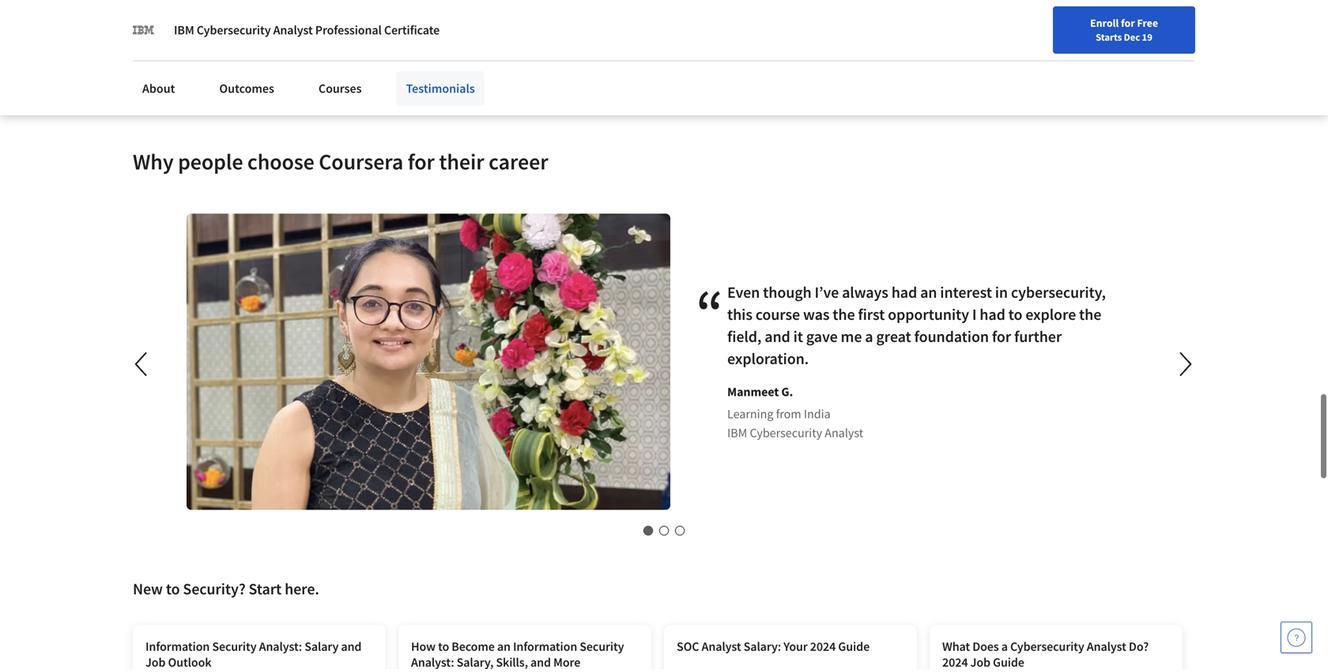 Task type: locate. For each thing, give the bounding box(es) containing it.
eligible
[[311, 6, 360, 26], [535, 35, 574, 51]]

0 horizontal spatial guide
[[838, 639, 870, 655]]

0 horizontal spatial analyst:
[[259, 639, 302, 655]]

certificate up institution.
[[384, 22, 440, 38]]

job right 'what'
[[970, 655, 991, 670]]

1 horizontal spatial job
[[970, 655, 991, 670]]

coursera
[[319, 148, 403, 175]]

None search field
[[225, 10, 605, 42]]

ibm
[[174, 22, 194, 38], [727, 425, 747, 441]]

recommendations
[[218, 54, 315, 70]]

soc
[[677, 639, 699, 655]]

does
[[973, 639, 999, 655]]

information right salary,
[[513, 639, 577, 655]]

0 vertical spatial had
[[892, 283, 917, 302]]

outcomes
[[219, 81, 274, 96]]

and inside " even though i've always had an interest in cybersecurity, this course was the first opportunity i had to explore the field, and it gave me a great foundation for further exploration.
[[765, 327, 790, 347]]

a
[[865, 327, 873, 347], [1001, 639, 1008, 655]]

2 horizontal spatial cybersecurity
[[1010, 639, 1084, 655]]

0 horizontal spatial eligible
[[311, 6, 360, 26]]

credit right degree
[[269, 6, 308, 26]]

this professional certificate has ace® recommendation. it is eligible for college credit at participating u.s. colleges and universities. note: the decision to accept specific credit recommendations is up to each institution.
[[218, 35, 1132, 70]]

for inside this professional certificate has ace® recommendation. it is eligible for college credit at participating u.s. colleges and universities. note: the decision to accept specific credit recommendations is up to each institution.
[[576, 35, 591, 51]]

0 horizontal spatial an
[[497, 639, 511, 655]]

testimonials link
[[397, 71, 484, 106]]

0 horizontal spatial professional
[[243, 35, 308, 51]]

analyst
[[273, 22, 313, 38], [825, 425, 863, 441], [702, 639, 741, 655], [1087, 639, 1126, 655]]

information
[[145, 639, 210, 655], [513, 639, 577, 655]]

analyst: inside how to become an information security analyst: salary, skills, and more
[[411, 655, 454, 670]]

analyst: left salary
[[259, 639, 302, 655]]

2024 left does
[[942, 655, 968, 670]]

and left more
[[530, 655, 551, 670]]

cybersecurity down 'from'
[[750, 425, 822, 441]]

ibm down 'learning'
[[727, 425, 747, 441]]

0 horizontal spatial certificate
[[311, 35, 365, 51]]

credit
[[269, 6, 308, 26], [634, 35, 664, 51], [1102, 35, 1132, 51]]

and inside the information security analyst: salary and job outlook
[[341, 639, 362, 655]]

college
[[594, 35, 631, 51]]

is left 'up'
[[317, 54, 326, 70]]

analyst: left salary,
[[411, 655, 454, 670]]

cybersecurity up the recommendations
[[197, 22, 271, 38]]

0 horizontal spatial credit
[[269, 6, 308, 26]]

free
[[1137, 16, 1158, 30]]

learn more link
[[447, 54, 507, 70]]

has
[[367, 35, 386, 51]]

start
[[249, 579, 282, 599]]

learning
[[727, 406, 774, 422]]

certificate inside this professional certificate has ace® recommendation. it is eligible for college credit at participating u.s. colleges and universities. note: the decision to accept specific credit recommendations is up to each institution.
[[311, 35, 365, 51]]

gave
[[806, 327, 838, 347]]

1 vertical spatial had
[[980, 305, 1005, 324]]

analyst inside the what does a cybersecurity analyst do? 2024 job guide
[[1087, 639, 1126, 655]]

2 vertical spatial cybersecurity
[[1010, 639, 1084, 655]]

and right 'colleges'
[[819, 35, 839, 51]]

for up "dec"
[[1121, 16, 1135, 30]]

0 horizontal spatial the
[[833, 305, 855, 324]]

1 horizontal spatial the
[[1079, 305, 1101, 324]]

1 horizontal spatial information
[[513, 639, 577, 655]]

1 the from the left
[[833, 305, 855, 324]]

for left their
[[408, 148, 435, 175]]

0 vertical spatial ibm
[[174, 22, 194, 38]]

go to previous testimonial image
[[135, 352, 147, 377]]

more
[[479, 54, 507, 70]]

cybersecurity
[[197, 22, 271, 38], [750, 425, 822, 441], [1010, 639, 1084, 655]]

me
[[841, 327, 862, 347]]

ibm right the ibm image
[[174, 22, 194, 38]]

to right 'up'
[[345, 54, 356, 70]]

for left further
[[992, 327, 1011, 347]]

eligible right "it" on the left top of the page
[[535, 35, 574, 51]]

0 vertical spatial cybersecurity
[[197, 22, 271, 38]]

analyst inside manmeet g. learning from india ibm cybersecurity analyst
[[825, 425, 863, 441]]

1 horizontal spatial eligible
[[535, 35, 574, 51]]

1 information from the left
[[145, 639, 210, 655]]

the
[[833, 305, 855, 324], [1079, 305, 1101, 324]]

0 horizontal spatial 2024
[[810, 639, 836, 655]]

for left college
[[576, 35, 591, 51]]

2 horizontal spatial credit
[[1102, 35, 1132, 51]]

and left it
[[765, 327, 790, 347]]

the down cybersecurity,
[[1079, 305, 1101, 324]]

1 vertical spatial ibm
[[727, 425, 747, 441]]

1 horizontal spatial security
[[580, 639, 624, 655]]

accept
[[1022, 35, 1056, 51]]

a inside " even though i've always had an interest in cybersecurity, this course was the first opportunity i had to explore the field, and it gave me a great foundation for further exploration.
[[865, 327, 873, 347]]

0 horizontal spatial a
[[865, 327, 873, 347]]

0 horizontal spatial is
[[317, 54, 326, 70]]

professional
[[315, 22, 382, 38], [243, 35, 308, 51]]

had right the i
[[980, 305, 1005, 324]]

to
[[1008, 35, 1019, 51], [345, 54, 356, 70], [1008, 305, 1022, 324], [166, 579, 180, 599], [438, 639, 449, 655]]

1 horizontal spatial an
[[920, 283, 937, 302]]

1 horizontal spatial analyst:
[[411, 655, 454, 670]]

is right "it" on the left top of the page
[[524, 35, 533, 51]]

0 horizontal spatial ibm
[[174, 22, 194, 38]]

1 horizontal spatial 2024
[[942, 655, 968, 670]]

guide right 'what'
[[993, 655, 1024, 670]]

professional up 'up'
[[315, 22, 382, 38]]

guide right "your"
[[838, 639, 870, 655]]

credit left at
[[634, 35, 664, 51]]

new to security? start here.
[[133, 579, 319, 599]]

job
[[145, 655, 166, 670], [970, 655, 991, 670]]

outlook
[[168, 655, 211, 670]]

had up opportunity
[[892, 283, 917, 302]]

analyst left the do?
[[1087, 639, 1126, 655]]

choose
[[247, 148, 314, 175]]

an inside " even though i've always had an interest in cybersecurity, this course was the first opportunity i had to explore the field, and it gave me a great foundation for further exploration.
[[920, 283, 937, 302]]

degree credit eligible
[[218, 6, 360, 26]]

go to previous testimonial image
[[124, 345, 160, 383]]

cybersecurity right does
[[1010, 639, 1084, 655]]

had
[[892, 283, 917, 302], [980, 305, 1005, 324]]

job inside the information security analyst: salary and job outlook
[[145, 655, 166, 670]]

"
[[696, 273, 724, 356]]

2 security from the left
[[580, 639, 624, 655]]

1 vertical spatial eligible
[[535, 35, 574, 51]]

and right salary
[[341, 639, 362, 655]]

to up further
[[1008, 305, 1022, 324]]

and inside how to become an information security analyst: salary, skills, and more
[[530, 655, 551, 670]]

the up me
[[833, 305, 855, 324]]

security
[[212, 639, 257, 655], [580, 639, 624, 655]]

0 horizontal spatial security
[[212, 639, 257, 655]]

2 job from the left
[[970, 655, 991, 670]]

information down new
[[145, 639, 210, 655]]

security inside how to become an information security analyst: salary, skills, and more
[[580, 639, 624, 655]]

analyst down india
[[825, 425, 863, 441]]

even
[[727, 283, 760, 302]]

1 horizontal spatial professional
[[315, 22, 382, 38]]

u.s.
[[750, 35, 771, 51]]

soc analyst salary: your 2024 guide
[[677, 639, 870, 655]]

1 horizontal spatial guide
[[993, 655, 1024, 670]]

2024 right "your"
[[810, 639, 836, 655]]

analyst: inside the information security analyst: salary and job outlook
[[259, 639, 302, 655]]

1 horizontal spatial a
[[1001, 639, 1008, 655]]

courses link
[[309, 71, 371, 106]]

1 vertical spatial cybersecurity
[[750, 425, 822, 441]]

1 job from the left
[[145, 655, 166, 670]]

a right does
[[1001, 639, 1008, 655]]

professional inside this professional certificate has ace® recommendation. it is eligible for college credit at participating u.s. colleges and universities. note: the decision to accept specific credit recommendations is up to each institution.
[[243, 35, 308, 51]]

1 horizontal spatial ibm
[[727, 425, 747, 441]]

go to next testimonial image
[[1168, 345, 1204, 383]]

0 vertical spatial eligible
[[311, 6, 360, 26]]

1 vertical spatial an
[[497, 639, 511, 655]]

english button
[[996, 0, 1092, 51]]

to left the accept
[[1008, 35, 1019, 51]]

courses
[[319, 81, 362, 96]]

1 horizontal spatial cybersecurity
[[750, 425, 822, 441]]

2 information from the left
[[513, 639, 577, 655]]

0 vertical spatial a
[[865, 327, 873, 347]]

certificate up 'up'
[[311, 35, 365, 51]]

eligible up 'up'
[[311, 6, 360, 26]]

great
[[876, 327, 911, 347]]

is
[[524, 35, 533, 51], [317, 54, 326, 70]]

ibm inside manmeet g. learning from india ibm cybersecurity analyst
[[727, 425, 747, 441]]

a right me
[[865, 327, 873, 347]]

0 vertical spatial is
[[524, 35, 533, 51]]

i
[[972, 305, 977, 324]]

soc analyst salary: your 2024 guide link
[[664, 626, 917, 670]]

specific
[[1059, 35, 1099, 51]]

universities.
[[842, 35, 905, 51]]

learner manmeet g india image
[[187, 214, 670, 510]]

cybersecurity inside the what does a cybersecurity analyst do? 2024 job guide
[[1010, 639, 1084, 655]]

to right how
[[438, 639, 449, 655]]

credit down enroll
[[1102, 35, 1132, 51]]

decision
[[961, 35, 1006, 51]]

dec
[[1124, 31, 1140, 43]]

an right become
[[497, 639, 511, 655]]

professional up the recommendations
[[243, 35, 308, 51]]

enroll for free starts dec 19
[[1090, 16, 1158, 43]]

what does a cybersecurity analyst do? 2024 job guide link
[[930, 626, 1183, 670]]

0 horizontal spatial information
[[145, 639, 210, 655]]

1 vertical spatial a
[[1001, 639, 1008, 655]]

at
[[667, 35, 677, 51]]

0 horizontal spatial job
[[145, 655, 166, 670]]

an inside how to become an information security analyst: salary, skills, and more
[[497, 639, 511, 655]]

salary,
[[457, 655, 494, 670]]

information inside how to become an information security analyst: salary, skills, and more
[[513, 639, 577, 655]]

their
[[439, 148, 484, 175]]

0 vertical spatial an
[[920, 283, 937, 302]]

job left outlook
[[145, 655, 166, 670]]

2024 inside the what does a cybersecurity analyst do? 2024 job guide
[[942, 655, 968, 670]]

information security analyst: salary and job outlook link
[[133, 626, 386, 670]]

1 security from the left
[[212, 639, 257, 655]]

ace®
[[388, 35, 414, 51]]

explore
[[1026, 305, 1076, 324]]

an
[[920, 283, 937, 302], [497, 639, 511, 655]]

first
[[858, 305, 885, 324]]

how to become an information security analyst: salary, skills, and more
[[411, 639, 624, 670]]

though
[[763, 283, 812, 302]]

colleges
[[773, 35, 816, 51]]

learn more
[[447, 54, 507, 70]]

analyst right the soc
[[702, 639, 741, 655]]

for
[[1121, 16, 1135, 30], [576, 35, 591, 51], [408, 148, 435, 175], [992, 327, 1011, 347]]

an up opportunity
[[920, 283, 937, 302]]



Task type: describe. For each thing, give the bounding box(es) containing it.
ibm cybersecurity analyst professional certificate
[[174, 22, 440, 38]]

more
[[553, 655, 580, 670]]

0 horizontal spatial had
[[892, 283, 917, 302]]

each
[[358, 54, 383, 70]]

new
[[133, 579, 163, 599]]

become
[[452, 639, 495, 655]]

why
[[133, 148, 174, 175]]

career
[[489, 148, 548, 175]]

institution.
[[386, 54, 444, 70]]

up
[[328, 54, 342, 70]]

manmeet g. learning from india ibm cybersecurity analyst
[[727, 384, 863, 441]]

participating
[[680, 35, 747, 51]]

starts
[[1096, 31, 1122, 43]]

course
[[756, 305, 800, 324]]

0 horizontal spatial cybersecurity
[[197, 22, 271, 38]]

india
[[804, 406, 831, 422]]

ace logo image
[[158, 5, 206, 53]]

here.
[[285, 579, 319, 599]]

your
[[784, 639, 808, 655]]

this
[[218, 35, 240, 51]]

it
[[514, 35, 522, 51]]

foundation
[[914, 327, 989, 347]]

to inside " even though i've always had an interest in cybersecurity, this course was the first opportunity i had to explore the field, and it gave me a great foundation for further exploration.
[[1008, 305, 1022, 324]]

security?
[[183, 579, 246, 599]]

information inside the information security analyst: salary and job outlook
[[145, 639, 210, 655]]

g.
[[781, 384, 793, 400]]

why people choose coursera for their career
[[133, 148, 548, 175]]

to right new
[[166, 579, 180, 599]]

security inside the information security analyst: salary and job outlook
[[212, 639, 257, 655]]

degree
[[218, 6, 265, 26]]

do?
[[1129, 639, 1149, 655]]

salary
[[305, 639, 339, 655]]

this
[[727, 305, 752, 324]]

1 horizontal spatial is
[[524, 35, 533, 51]]

about
[[142, 81, 175, 96]]

in
[[995, 283, 1008, 302]]

manmeet
[[727, 384, 779, 400]]

it
[[793, 327, 803, 347]]

job inside the what does a cybersecurity analyst do? 2024 job guide
[[970, 655, 991, 670]]

for inside enroll for free starts dec 19
[[1121, 16, 1135, 30]]

exploration.
[[727, 349, 809, 369]]

what does a cybersecurity analyst do? 2024 job guide
[[942, 639, 1149, 670]]

field,
[[727, 327, 762, 347]]

note:
[[908, 35, 936, 51]]

1 horizontal spatial had
[[980, 305, 1005, 324]]

" even though i've always had an interest in cybersecurity, this course was the first opportunity i had to explore the field, and it gave me a great foundation for further exploration.
[[696, 273, 1106, 369]]

1 horizontal spatial credit
[[634, 35, 664, 51]]

from
[[776, 406, 801, 422]]

people
[[178, 148, 243, 175]]

enroll
[[1090, 16, 1119, 30]]

information security analyst: salary and job outlook
[[145, 639, 362, 670]]

a inside the what does a cybersecurity analyst do? 2024 job guide
[[1001, 639, 1008, 655]]

outcomes link
[[210, 71, 284, 106]]

cybersecurity,
[[1011, 283, 1106, 302]]

was
[[803, 305, 830, 324]]

recommendation.
[[417, 35, 512, 51]]

guide inside the what does a cybersecurity analyst do? 2024 job guide
[[993, 655, 1024, 670]]

how
[[411, 639, 436, 655]]

always
[[842, 283, 888, 302]]

ibm image
[[133, 19, 155, 41]]

testimonials
[[406, 81, 475, 96]]

opportunity
[[888, 305, 969, 324]]

analyst up the recommendations
[[273, 22, 313, 38]]

and inside this professional certificate has ace® recommendation. it is eligible for college credit at participating u.s. colleges and universities. note: the decision to accept specific credit recommendations is up to each institution.
[[819, 35, 839, 51]]

2 the from the left
[[1079, 305, 1101, 324]]

eligible inside this professional certificate has ace® recommendation. it is eligible for college credit at participating u.s. colleges and universities. note: the decision to accept specific credit recommendations is up to each institution.
[[535, 35, 574, 51]]

cybersecurity inside manmeet g. learning from india ibm cybersecurity analyst
[[750, 425, 822, 441]]

english
[[1025, 18, 1063, 34]]

further
[[1014, 327, 1062, 347]]

how to become an information security analyst: salary, skills, and more link
[[398, 626, 651, 670]]

about link
[[133, 71, 185, 106]]

for inside " even though i've always had an interest in cybersecurity, this course was the first opportunity i had to explore the field, and it gave me a great foundation for further exploration.
[[992, 327, 1011, 347]]

salary:
[[744, 639, 781, 655]]

i've
[[815, 283, 839, 302]]

the
[[939, 35, 959, 51]]

2024 inside the soc analyst salary: your 2024 guide link
[[810, 639, 836, 655]]

help center image
[[1287, 628, 1306, 647]]

skills,
[[496, 655, 528, 670]]

19
[[1142, 31, 1153, 43]]

what
[[942, 639, 970, 655]]

1 horizontal spatial certificate
[[384, 22, 440, 38]]

interest
[[940, 283, 992, 302]]

learn
[[447, 54, 477, 70]]

1 vertical spatial is
[[317, 54, 326, 70]]

slides element
[[161, 523, 1167, 539]]

to inside how to become an information security analyst: salary, skills, and more
[[438, 639, 449, 655]]

show notifications image
[[1115, 20, 1134, 39]]



Task type: vqa. For each thing, say whether or not it's contained in the screenshot.
More option for Generative AI for Everyone Icon
no



